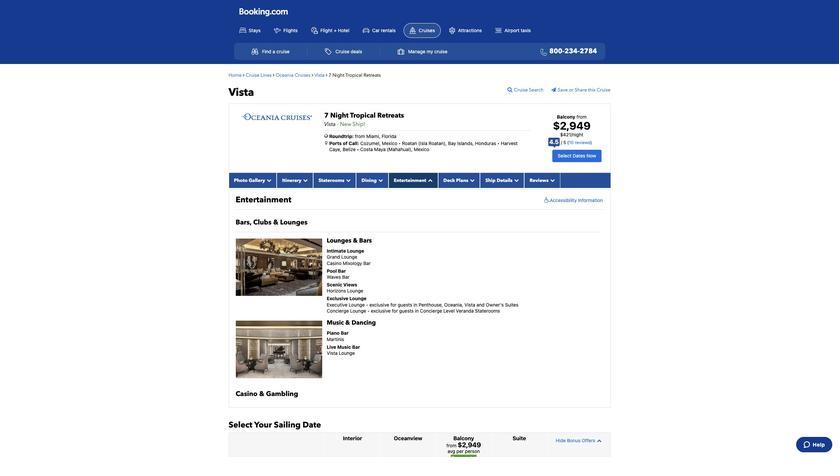Task type: vqa. For each thing, say whether or not it's contained in the screenshot.
"3" inside the Experience: 2-3 cruises
no



Task type: describe. For each thing, give the bounding box(es) containing it.
grand
[[327, 254, 340, 260]]

exclusive
[[327, 296, 348, 301]]

angle right image for cruise
[[273, 73, 275, 77]]

1 vertical spatial in
[[415, 308, 419, 314]]

sailing
[[274, 419, 301, 430]]

balcony
[[454, 435, 474, 441]]

clubs
[[253, 218, 272, 227]]

retreats for 7 night tropical retreats vista - new ship!
[[377, 111, 404, 120]]

2784
[[580, 47, 597, 56]]

cruise right this
[[597, 87, 611, 93]]

from for from
[[447, 443, 457, 448]]

lounges inside lounges & bars intimate lounge grand lounge casino mixology bar pool bar waves bar scenic views horizons lounge exclusive lounge executive lounge - exclusive for guests in penthouse, oceania, vista and owner's suites concierge lounge - exclusive for guests in concierge level veranda staterooms
[[327, 236, 352, 245]]

vista inside lounges & bars intimate lounge grand lounge casino mixology bar pool bar waves bar scenic views horizons lounge exclusive lounge executive lounge - exclusive for guests in penthouse, oceania, vista and owner's suites concierge lounge - exclusive for guests in concierge level veranda staterooms
[[465, 302, 475, 307]]

deck plans
[[444, 177, 468, 184]]

2 horizontal spatial •
[[498, 140, 500, 146]]

0 vertical spatial for
[[391, 302, 397, 307]]

globe image
[[324, 134, 328, 138]]

taxis
[[521, 27, 531, 33]]

hide
[[556, 437, 566, 443]]

0 horizontal spatial from
[[355, 133, 365, 139]]

800-234-2784
[[550, 47, 597, 56]]

roundtrip: from miami, florida
[[329, 133, 397, 139]]

roatan
[[402, 140, 417, 146]]

0 vertical spatial mexico
[[382, 140, 397, 146]]

1 horizontal spatial mexico
[[414, 146, 429, 152]]

select for select your sailing date
[[229, 419, 252, 430]]

save
[[558, 87, 568, 93]]

234-
[[565, 47, 580, 56]]

suites
[[505, 302, 519, 307]]

home
[[229, 72, 242, 78]]

martinis
[[327, 336, 344, 342]]

search
[[529, 87, 544, 93]]

photo gallery
[[234, 177, 265, 184]]

plans
[[456, 177, 468, 184]]

harvest caye, belize
[[329, 140, 518, 152]]

reviews
[[530, 177, 549, 184]]

cruise for find a cruise
[[277, 49, 290, 54]]

casino inside lounges & bars intimate lounge grand lounge casino mixology bar pool bar waves bar scenic views horizons lounge exclusive lounge executive lounge - exclusive for guests in penthouse, oceania, vista and owner's suites concierge lounge - exclusive for guests in concierge level veranda staterooms
[[327, 260, 342, 266]]

chevron down image for itinerary
[[302, 178, 308, 183]]

photo gallery button
[[229, 173, 277, 188]]

islands,
[[457, 140, 474, 146]]

gallery
[[249, 177, 265, 184]]

rentals
[[381, 27, 396, 33]]

5
[[564, 140, 566, 145]]

chevron down image for photo gallery
[[265, 178, 272, 183]]

entertainment inside dropdown button
[[394, 177, 426, 184]]

bars, clubs & lounges
[[236, 218, 308, 227]]

bars,
[[236, 218, 252, 227]]

reviews
[[575, 140, 590, 145]]

oceania
[[276, 72, 294, 78]]

1 horizontal spatial •
[[399, 140, 401, 146]]

veranda
[[456, 308, 474, 314]]

night for 7 night tropical retreats
[[333, 72, 345, 78]]

bar right the pool
[[338, 268, 346, 274]]

a
[[273, 49, 275, 54]]

cruise lines
[[246, 72, 272, 78]]

map marker image
[[325, 141, 328, 145]]

hide bonus offers link
[[549, 434, 609, 446]]

new
[[340, 120, 351, 128]]

avg
[[448, 448, 455, 454]]

wheelchair image
[[543, 197, 550, 204]]

search image
[[508, 87, 514, 92]]

cruises link
[[404, 23, 441, 38]]

bar right live
[[352, 344, 360, 350]]

bonus
[[567, 437, 581, 443]]

itinerary button
[[277, 173, 313, 188]]

save or share this cruise
[[558, 87, 611, 93]]

tropical for 7 night tropical retreats vista - new ship!
[[350, 111, 376, 120]]

$2,949 for from
[[458, 441, 481, 449]]

hotel
[[338, 27, 350, 33]]

car
[[372, 27, 380, 33]]

manage
[[408, 49, 426, 54]]

itinerary
[[282, 177, 302, 184]]

now
[[587, 153, 596, 159]]

deals
[[351, 49, 362, 54]]

your
[[254, 419, 272, 430]]

cruise search link
[[508, 87, 550, 93]]

oceanview
[[394, 435, 422, 441]]

oceania cruises link
[[276, 72, 311, 78]]

waves
[[327, 274, 341, 280]]

of
[[343, 140, 348, 146]]

costa
[[360, 146, 373, 152]]

ship!
[[353, 120, 365, 128]]

paper plane image
[[552, 87, 558, 92]]

ship details
[[486, 177, 513, 184]]

cruises inside vista main content
[[295, 72, 311, 78]]

0 vertical spatial cruises
[[419, 27, 435, 33]]

& for casino & gambling
[[259, 389, 264, 398]]

angle right image
[[326, 73, 327, 77]]

views
[[343, 282, 357, 288]]

lounge inside music & dancing piano bar martinis live music bar vista lounge
[[339, 350, 355, 356]]

attractions link
[[443, 23, 487, 37]]

interior
[[343, 435, 362, 441]]

staterooms inside lounges & bars intimate lounge grand lounge casino mixology bar pool bar waves bar scenic views horizons lounge exclusive lounge executive lounge - exclusive for guests in penthouse, oceania, vista and owner's suites concierge lounge - exclusive for guests in concierge level veranda staterooms
[[475, 308, 500, 314]]

0 horizontal spatial •
[[357, 146, 359, 152]]

save or share this cruise link
[[552, 87, 611, 93]]

horizons
[[327, 288, 346, 294]]

& right clubs
[[273, 218, 279, 227]]

my
[[427, 49, 433, 54]]

music & dancing piano bar martinis live music bar vista lounge
[[327, 319, 376, 356]]

balcony
[[557, 114, 575, 119]]

ship
[[486, 177, 496, 184]]

7 for 7 night tropical retreats
[[329, 72, 331, 78]]

information
[[578, 197, 603, 203]]

cruise search
[[514, 87, 544, 93]]

bay
[[448, 140, 456, 146]]

owner's
[[486, 302, 504, 307]]

roatan),
[[429, 140, 447, 146]]

chevron down image for dining
[[377, 178, 383, 183]]

select your sailing date
[[229, 419, 321, 430]]

1 vertical spatial exclusive
[[371, 308, 391, 314]]

offers
[[582, 437, 595, 443]]

airport taxis
[[505, 27, 531, 33]]

$421
[[560, 132, 571, 137]]



Task type: locate. For each thing, give the bounding box(es) containing it.
0 horizontal spatial angle right image
[[243, 73, 245, 77]]

3 angle right image from the left
[[312, 73, 313, 77]]

flights
[[283, 27, 298, 33]]

0 horizontal spatial /
[[561, 140, 562, 145]]

1 horizontal spatial casino
[[327, 260, 342, 266]]

/ left 5
[[561, 140, 562, 145]]

staterooms
[[319, 177, 344, 184], [475, 308, 500, 314]]

vista main content
[[225, 67, 614, 457]]

cruises
[[419, 27, 435, 33], [295, 72, 311, 78]]

oceania cruises
[[276, 72, 311, 78]]

cruise
[[336, 49, 349, 54], [246, 72, 259, 78], [514, 87, 528, 93], [597, 87, 611, 93]]

and
[[477, 302, 485, 307]]

concierge
[[327, 308, 349, 314], [420, 308, 442, 314]]

1 vertical spatial music
[[337, 344, 351, 350]]

vista left angle right image
[[315, 72, 325, 78]]

1 horizontal spatial concierge
[[420, 308, 442, 314]]

2 concierge from the left
[[420, 308, 442, 314]]

chevron down image
[[468, 178, 475, 183], [513, 178, 519, 183]]

1 vertical spatial 7
[[324, 111, 329, 120]]

music down martinis on the bottom left of page
[[337, 344, 351, 350]]

1 vertical spatial from
[[355, 133, 365, 139]]

/ up 4.5 / 5 ( 10 reviews )
[[571, 132, 573, 137]]

1 vertical spatial entertainment
[[236, 194, 291, 205]]

chevron down image for staterooms
[[344, 178, 351, 183]]

recommended image
[[451, 455, 477, 457]]

2 horizontal spatial angle right image
[[312, 73, 313, 77]]

2 cruise from the left
[[434, 49, 448, 54]]

suite
[[513, 435, 526, 441]]

gambling
[[266, 389, 298, 398]]

mexico
[[382, 140, 397, 146], [414, 146, 429, 152]]

retreats inside 7 night tropical retreats vista - new ship!
[[377, 111, 404, 120]]

cruises left vista link
[[295, 72, 311, 78]]

vista link
[[315, 72, 326, 78]]

1 angle right image from the left
[[243, 73, 245, 77]]

airport
[[505, 27, 520, 33]]

entertainment button
[[389, 173, 438, 188]]

2 vertical spatial from
[[447, 443, 457, 448]]

from left 'per'
[[447, 443, 457, 448]]

chevron down image for plans
[[468, 178, 475, 183]]

0 horizontal spatial casino
[[236, 389, 258, 398]]

date
[[303, 419, 321, 430]]

chevron down image left itinerary
[[265, 178, 272, 183]]

piano
[[327, 330, 340, 336]]

vista up globe image
[[324, 120, 336, 128]]

vista down the home
[[229, 85, 254, 100]]

$2,949 up 4.5 / 5 ( 10 reviews )
[[553, 119, 591, 132]]

chevron down image inside 'staterooms' dropdown button
[[344, 178, 351, 183]]

per
[[457, 448, 464, 454]]

angle right image right lines
[[273, 73, 275, 77]]

& inside music & dancing piano bar martinis live music bar vista lounge
[[345, 319, 350, 327]]

& left dancing
[[345, 319, 350, 327]]

0 horizontal spatial lounges
[[280, 218, 308, 227]]

in left penthouse,
[[414, 302, 417, 307]]

1 vertical spatial retreats
[[377, 111, 404, 120]]

• down call:
[[357, 146, 359, 152]]

2 chevron down image from the left
[[513, 178, 519, 183]]

details
[[497, 177, 513, 184]]

from right balcony
[[577, 114, 587, 119]]

1 vertical spatial select
[[229, 419, 252, 430]]

maya
[[374, 146, 386, 152]]

from up call:
[[355, 133, 365, 139]]

exclusive
[[370, 302, 389, 307], [371, 308, 391, 314]]

1 vertical spatial lounges
[[327, 236, 352, 245]]

night inside 7 night tropical retreats vista - new ship!
[[330, 111, 349, 120]]

5 chevron down image from the left
[[549, 178, 555, 183]]

$2,949 for $2,949
[[553, 119, 591, 132]]

1 horizontal spatial angle right image
[[273, 73, 275, 77]]

cruise lines link
[[246, 72, 272, 78]]

ports
[[329, 140, 342, 146]]

chevron down image down maya
[[377, 178, 383, 183]]

0 vertical spatial casino
[[327, 260, 342, 266]]

mexico down the florida
[[382, 140, 397, 146]]

music
[[327, 319, 344, 327], [337, 344, 351, 350]]

lounges up intimate
[[327, 236, 352, 245]]

1 vertical spatial cruises
[[295, 72, 311, 78]]

tropical up the ship!
[[350, 111, 376, 120]]

1 vertical spatial for
[[392, 308, 398, 314]]

7 inside 7 night tropical retreats vista - new ship!
[[324, 111, 329, 120]]

cozumel,
[[360, 140, 381, 146]]

7 up globe image
[[324, 111, 329, 120]]

concierge down executive
[[327, 308, 349, 314]]

angle right image right the home
[[243, 73, 245, 77]]

cruises up 'manage my cruise'
[[419, 27, 435, 33]]

dining button
[[356, 173, 389, 188]]

in
[[414, 302, 417, 307], [415, 308, 419, 314]]

0 vertical spatial lounges
[[280, 218, 308, 227]]

1 vertical spatial casino
[[236, 389, 258, 398]]

10 reviews link
[[569, 140, 590, 145]]

lounges & bars intimate lounge grand lounge casino mixology bar pool bar waves bar scenic views horizons lounge exclusive lounge executive lounge - exclusive for guests in penthouse, oceania, vista and owner's suites concierge lounge - exclusive for guests in concierge level veranda staterooms
[[327, 236, 519, 314]]

angle right image
[[243, 73, 245, 77], [273, 73, 275, 77], [312, 73, 313, 77]]

4.5 / 5 ( 10 reviews )
[[549, 138, 592, 145]]

staterooms down caye,
[[319, 177, 344, 184]]

chevron up image
[[426, 178, 433, 183]]

$2,949 inside balcony from $2,949 avg per person
[[458, 441, 481, 449]]

manage my cruise
[[408, 49, 448, 54]]

cruise
[[277, 49, 290, 54], [434, 49, 448, 54]]

$2,949 up recommended image
[[458, 441, 481, 449]]

0 vertical spatial guests
[[398, 302, 412, 307]]

travel menu navigation
[[234, 43, 605, 60]]

cruise right my
[[434, 49, 448, 54]]

bar up views at bottom
[[342, 274, 350, 280]]

4 chevron down image from the left
[[377, 178, 383, 183]]

10
[[569, 140, 574, 145]]

0 vertical spatial music
[[327, 319, 344, 327]]

flight + hotel link
[[306, 23, 355, 37]]

dining
[[362, 177, 377, 184]]

0 horizontal spatial cruise
[[277, 49, 290, 54]]

0 vertical spatial $2,949
[[553, 119, 591, 132]]

in down penthouse,
[[415, 308, 419, 314]]

bar up martinis on the bottom left of page
[[341, 330, 349, 336]]

1 chevron down image from the left
[[265, 178, 272, 183]]

1 horizontal spatial from
[[447, 443, 457, 448]]

music up piano
[[327, 319, 344, 327]]

chevron down image up wheelchair 'icon' at right
[[549, 178, 555, 183]]

0 horizontal spatial staterooms
[[319, 177, 344, 184]]

tropical inside 7 night tropical retreats vista - new ship!
[[350, 111, 376, 120]]

select
[[558, 153, 572, 159], [229, 419, 252, 430]]

photo
[[234, 177, 248, 184]]

(isla
[[418, 140, 427, 146]]

cruise for cruise search
[[514, 87, 528, 93]]

1 vertical spatial night
[[330, 111, 349, 120]]

1 horizontal spatial entertainment
[[394, 177, 426, 184]]

3 chevron down image from the left
[[344, 178, 351, 183]]

night for 7 night tropical retreats vista - new ship!
[[330, 111, 349, 120]]

lounge
[[347, 248, 364, 254], [341, 254, 357, 260], [347, 288, 363, 294], [350, 296, 367, 301], [349, 302, 365, 307], [350, 308, 366, 314], [339, 350, 355, 356]]

from for $2,949
[[577, 114, 587, 119]]

hide bonus offers
[[556, 437, 595, 443]]

cruise inside travel menu 'navigation'
[[336, 49, 349, 54]]

• left harvest
[[498, 140, 500, 146]]

0 vertical spatial 7
[[329, 72, 331, 78]]

cruise for cruise lines
[[246, 72, 259, 78]]

& for music & dancing piano bar martinis live music bar vista lounge
[[345, 319, 350, 327]]

select left your
[[229, 419, 252, 430]]

0 vertical spatial night
[[333, 72, 345, 78]]

- inside 7 night tropical retreats vista - new ship!
[[337, 120, 339, 128]]

1 horizontal spatial cruises
[[419, 27, 435, 33]]

chevron down image inside photo gallery dropdown button
[[265, 178, 272, 183]]

chevron down image left 'staterooms' dropdown button
[[302, 178, 308, 183]]

1 chevron down image from the left
[[468, 178, 475, 183]]

1 vertical spatial /
[[561, 140, 562, 145]]

from inside balcony from $2,949 avg per person
[[447, 443, 457, 448]]

2 angle right image from the left
[[273, 73, 275, 77]]

1 horizontal spatial lounges
[[327, 236, 352, 245]]

vista inside 7 night tropical retreats vista - new ship!
[[324, 120, 336, 128]]

/ inside balcony from $2,949 $421 / night
[[571, 132, 573, 137]]

angle right image left vista link
[[312, 73, 313, 77]]

0 horizontal spatial cruises
[[295, 72, 311, 78]]

vista inside music & dancing piano bar martinis live music bar vista lounge
[[327, 350, 338, 356]]

0 vertical spatial staterooms
[[319, 177, 344, 184]]

ports of call:
[[329, 140, 359, 146]]

7 night tropical retreats
[[329, 72, 381, 78]]

concierge down penthouse,
[[420, 308, 442, 314]]

oceania cruises image
[[241, 113, 313, 121]]

1 vertical spatial mexico
[[414, 146, 429, 152]]

vista up veranda
[[465, 302, 475, 307]]

deck
[[444, 177, 455, 184]]

0 horizontal spatial $2,949
[[458, 441, 481, 449]]

share
[[575, 87, 587, 93]]

select          dates now link
[[553, 150, 602, 162]]

from
[[577, 114, 587, 119], [355, 133, 365, 139], [447, 443, 457, 448]]

find a cruise link
[[244, 45, 297, 58]]

0 horizontal spatial concierge
[[327, 308, 349, 314]]

angle right image for oceania
[[312, 73, 313, 77]]

oceania,
[[444, 302, 463, 307]]

7 night tropical retreats vista - new ship!
[[324, 111, 404, 128]]

chevron down image left ship
[[468, 178, 475, 183]]

florida
[[382, 133, 397, 139]]

0 horizontal spatial mexico
[[382, 140, 397, 146]]

night up new
[[330, 111, 349, 120]]

1 vertical spatial $2,949
[[458, 441, 481, 449]]

/ inside 4.5 / 5 ( 10 reviews )
[[561, 140, 562, 145]]

from inside balcony from $2,949 $421 / night
[[577, 114, 587, 119]]

tropical down deals
[[346, 72, 362, 78]]

booking.com home image
[[239, 8, 288, 17]]

chevron down image inside the dining 'dropdown button'
[[377, 178, 383, 183]]

this
[[588, 87, 596, 93]]

chevron up image
[[595, 438, 602, 443]]

0 vertical spatial retreats
[[364, 72, 381, 78]]

1 horizontal spatial /
[[571, 132, 573, 137]]

1 concierge from the left
[[327, 308, 349, 314]]

staterooms inside dropdown button
[[319, 177, 344, 184]]

call:
[[349, 140, 359, 146]]

cruise inside dropdown button
[[434, 49, 448, 54]]

0 vertical spatial -
[[337, 120, 339, 128]]

2 horizontal spatial from
[[577, 114, 587, 119]]

caye,
[[329, 146, 341, 152]]

car rentals
[[372, 27, 396, 33]]

accessibility information link
[[543, 197, 603, 204]]

1 horizontal spatial staterooms
[[475, 308, 500, 314]]

chevron down image for details
[[513, 178, 519, 183]]

pool
[[327, 268, 337, 274]]

scenic
[[327, 282, 342, 288]]

0 vertical spatial tropical
[[346, 72, 362, 78]]

1 cruise from the left
[[277, 49, 290, 54]]

& left bars at the left of page
[[353, 236, 358, 245]]

lounges right clubs
[[280, 218, 308, 227]]

entertainment down (mahahual),
[[394, 177, 426, 184]]

0 vertical spatial entertainment
[[394, 177, 426, 184]]

2 vertical spatial -
[[368, 308, 370, 314]]

0 vertical spatial from
[[577, 114, 587, 119]]

chevron down image left reviews at right top
[[513, 178, 519, 183]]

chevron down image for reviews
[[549, 178, 555, 183]]

executive
[[327, 302, 348, 307]]

1 vertical spatial staterooms
[[475, 308, 500, 314]]

vista
[[315, 72, 325, 78], [229, 85, 254, 100], [324, 120, 336, 128], [465, 302, 475, 307], [327, 350, 338, 356]]

mexico down (isla
[[414, 146, 429, 152]]

chevron down image
[[265, 178, 272, 183], [302, 178, 308, 183], [344, 178, 351, 183], [377, 178, 383, 183], [549, 178, 555, 183]]

& left gambling
[[259, 389, 264, 398]]

chevron down image inside deck plans dropdown button
[[468, 178, 475, 183]]

7 right angle right image
[[329, 72, 331, 78]]

accessibility
[[550, 197, 577, 203]]

intimate
[[327, 248, 346, 254]]

attractions
[[458, 27, 482, 33]]

roundtrip:
[[329, 133, 354, 139]]

select          dates now
[[558, 153, 596, 159]]

chevron down image inside the itinerary dropdown button
[[302, 178, 308, 183]]

car rentals link
[[358, 23, 401, 37]]

chevron down image left dining
[[344, 178, 351, 183]]

7 for 7 night tropical retreats vista - new ship!
[[324, 111, 329, 120]]

cruise for manage my cruise
[[434, 49, 448, 54]]

1 horizontal spatial $2,949
[[553, 119, 591, 132]]

(
[[567, 140, 569, 145]]

+
[[334, 27, 337, 33]]

select for select          dates now
[[558, 153, 572, 159]]

retreats for 7 night tropical retreats
[[364, 72, 381, 78]]

& for lounges & bars intimate lounge grand lounge casino mixology bar pool bar waves bar scenic views horizons lounge exclusive lounge executive lounge - exclusive for guests in penthouse, oceania, vista and owner's suites concierge lounge - exclusive for guests in concierge level veranda staterooms
[[353, 236, 358, 245]]

0 vertical spatial select
[[558, 153, 572, 159]]

2 chevron down image from the left
[[302, 178, 308, 183]]

chevron down image inside the reviews dropdown button
[[549, 178, 555, 183]]

casino & gambling
[[236, 389, 298, 398]]

entertainment down gallery
[[236, 194, 291, 205]]

1 horizontal spatial select
[[558, 153, 572, 159]]

select down 5
[[558, 153, 572, 159]]

live
[[327, 344, 336, 350]]

cruise for cruise deals
[[336, 49, 349, 54]]

1 vertical spatial -
[[366, 302, 368, 307]]

staterooms button
[[313, 173, 356, 188]]

0 horizontal spatial chevron down image
[[468, 178, 475, 183]]

cruise left deals
[[336, 49, 349, 54]]

& inside lounges & bars intimate lounge grand lounge casino mixology bar pool bar waves bar scenic views horizons lounge exclusive lounge executive lounge - exclusive for guests in penthouse, oceania, vista and owner's suites concierge lounge - exclusive for guests in concierge level veranda staterooms
[[353, 236, 358, 245]]

balcony from $2,949 avg per person
[[447, 435, 481, 454]]

0 vertical spatial /
[[571, 132, 573, 137]]

night right angle right image
[[333, 72, 345, 78]]

1 horizontal spatial chevron down image
[[513, 178, 519, 183]]

1 vertical spatial guests
[[399, 308, 414, 314]]

1 vertical spatial tropical
[[350, 111, 376, 120]]

retreats
[[364, 72, 381, 78], [377, 111, 404, 120]]

vista down live
[[327, 350, 338, 356]]

0 vertical spatial in
[[414, 302, 417, 307]]

0 horizontal spatial entertainment
[[236, 194, 291, 205]]

• up (mahahual),
[[399, 140, 401, 146]]

find
[[262, 49, 271, 54]]

airport taxis link
[[490, 23, 536, 37]]

1 horizontal spatial cruise
[[434, 49, 448, 54]]

night
[[573, 132, 584, 137]]

4.5
[[549, 138, 559, 145]]

800-234-2784 link
[[538, 47, 597, 56]]

chevron down image inside ship details dropdown button
[[513, 178, 519, 183]]

tropical for 7 night tropical retreats
[[346, 72, 362, 78]]

bar right mixology
[[363, 260, 371, 266]]

cruise right a
[[277, 49, 290, 54]]

0 horizontal spatial select
[[229, 419, 252, 430]]

cruise left lines
[[246, 72, 259, 78]]

0 vertical spatial exclusive
[[370, 302, 389, 307]]

staterooms down the and
[[475, 308, 500, 314]]

cruise left 'search'
[[514, 87, 528, 93]]



